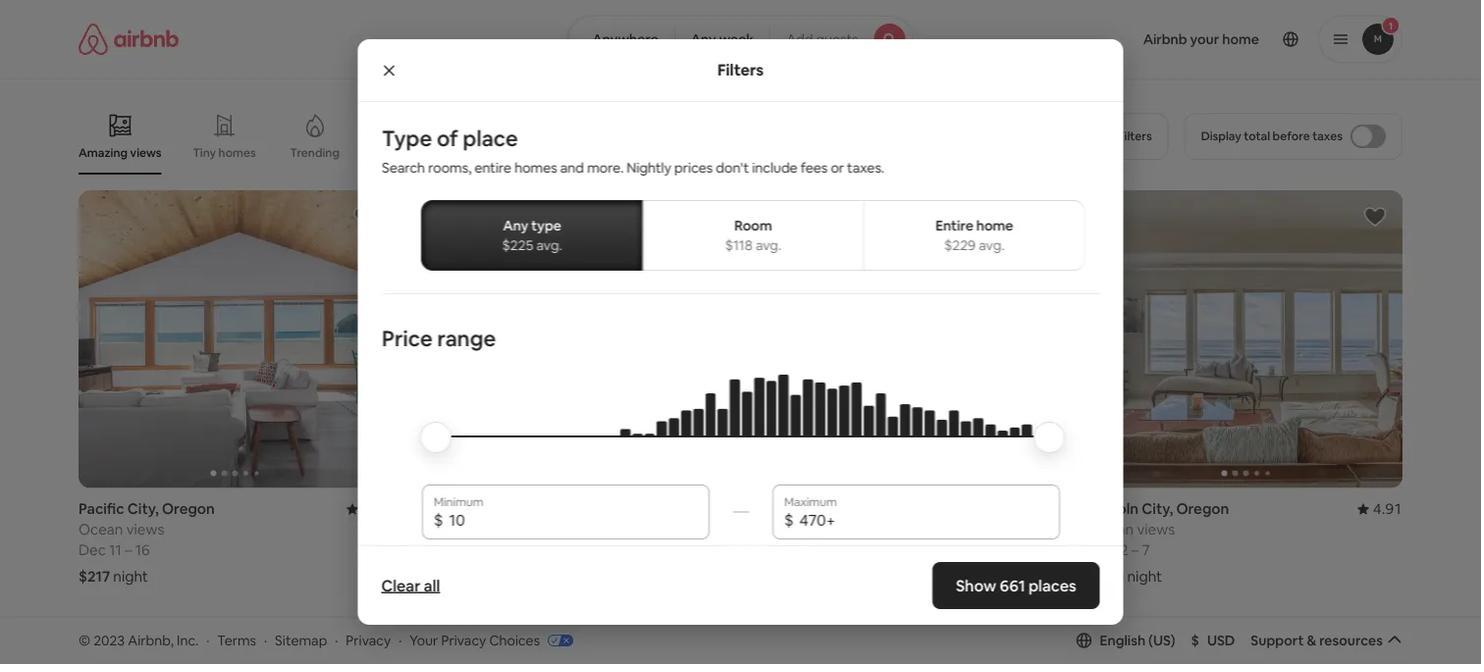 Task type: describe. For each thing, give the bounding box(es) containing it.
1 · from the left
[[206, 632, 210, 650]]

tiny homes
[[193, 145, 256, 161]]

clear all button
[[372, 567, 450, 606]]

entire home ‎$229 avg.
[[935, 217, 1013, 254]]

avg. for any type ‎$225 avg.
[[536, 237, 562, 254]]

any for any type ‎$225 avg.
[[503, 217, 528, 235]]

dec for dec 2 – 7
[[1090, 541, 1117, 560]]

support & resources
[[1251, 632, 1384, 650]]

place
[[462, 124, 518, 152]]

map
[[734, 546, 763, 563]]

views inside neskowin, oregon ocean views nov 6 – 11 $314
[[463, 520, 501, 539]]

terms link
[[217, 632, 256, 650]]

amazing
[[79, 145, 128, 160]]

anywhere
[[593, 30, 659, 48]]

most stays cost more than $118 per night. image
[[437, 375, 1044, 492]]

entire
[[474, 159, 511, 177]]

price range
[[381, 325, 496, 353]]

pacific
[[79, 500, 124, 519]]

english
[[1100, 632, 1146, 650]]

filters dialog
[[358, 39, 1124, 665]]

display
[[1202, 129, 1242, 144]]

&
[[1307, 632, 1317, 650]]

show map
[[695, 546, 763, 563]]

resources
[[1320, 632, 1384, 650]]

beachfront
[[374, 145, 436, 161]]

before
[[1273, 129, 1311, 144]]

lincoln city, oregon ocean views dec 2 – 7 $260 night
[[1090, 500, 1230, 587]]

clear all
[[381, 576, 440, 596]]

2023
[[93, 632, 125, 650]]

4.91
[[1374, 500, 1403, 519]]

nov
[[416, 541, 442, 560]]

4 · from the left
[[399, 632, 402, 650]]

night for 16
[[113, 567, 148, 587]]

and
[[560, 159, 584, 177]]

privacy link
[[346, 632, 391, 650]]

range
[[437, 325, 496, 353]]

add to wishlist: pacific city,, oregon image
[[1027, 641, 1050, 664]]

add to wishlist: lincoln city, oregon image
[[1364, 205, 1388, 229]]

ocean inside neskowin, oregon ocean views nov 6 – 11 $314
[[416, 520, 460, 539]]

amazing views
[[79, 145, 162, 160]]

25
[[784, 541, 800, 560]]

add
[[787, 30, 813, 48]]

add guests button
[[770, 16, 914, 63]]

lincoln city, oregon ocean views may 25 – 30
[[753, 500, 893, 560]]

type
[[531, 217, 561, 235]]

2 privacy from the left
[[441, 632, 486, 650]]

fees
[[800, 159, 828, 177]]

include
[[752, 159, 797, 177]]

terms
[[217, 632, 256, 650]]

4.8
[[708, 500, 729, 519]]

total
[[1244, 129, 1271, 144]]

$217
[[79, 567, 110, 587]]

‎$229
[[944, 237, 976, 254]]

$260
[[1090, 567, 1125, 587]]

your privacy choices
[[410, 632, 540, 650]]

prices
[[674, 159, 713, 177]]

design
[[476, 145, 514, 161]]

views for pacific city, oregon ocean views dec 11 – 16 $217 night
[[126, 520, 164, 539]]

©
[[79, 632, 90, 650]]

support & resources button
[[1251, 632, 1403, 650]]

city, for 7
[[1142, 500, 1174, 519]]

usd
[[1208, 632, 1236, 650]]

oregon for lincoln city, oregon ocean views dec 2 – 7 $260 night
[[1177, 500, 1230, 519]]

room ‎$118 avg.
[[725, 217, 781, 254]]

all
[[424, 576, 440, 596]]

7
[[1143, 541, 1151, 560]]

homes inside group
[[219, 145, 256, 161]]

1 $ text field from the left
[[449, 510, 698, 530]]

your privacy choices link
[[410, 632, 574, 651]]

ocean for may 25 – 30
[[753, 520, 797, 539]]

‎$118
[[725, 237, 753, 254]]

filters
[[718, 60, 764, 80]]

room
[[734, 217, 772, 235]]

oregon for pacific city, oregon ocean views dec 11 – 16 $217 night
[[162, 500, 215, 519]]

11 inside pacific city, oregon ocean views dec 11 – 16 $217 night
[[109, 541, 121, 560]]

display total before taxes button
[[1185, 113, 1403, 160]]

airbnb,
[[128, 632, 174, 650]]

2 $ text field from the left
[[799, 510, 1048, 530]]

4.96
[[1036, 500, 1066, 519]]

city, for 30
[[805, 500, 837, 519]]

trending
[[290, 145, 340, 161]]



Task type: vqa. For each thing, say whether or not it's contained in the screenshot.
Clear all
yes



Task type: locate. For each thing, give the bounding box(es) containing it.
dec inside lincoln city, oregon ocean views dec 2 – 7 $260 night
[[1090, 541, 1117, 560]]

2 night from the left
[[1128, 567, 1163, 587]]

lincoln for lincoln city, oregon ocean views may 25 – 30
[[753, 500, 802, 519]]

guests
[[816, 30, 859, 48]]

16
[[135, 541, 150, 560]]

privacy left your
[[346, 632, 391, 650]]

0 horizontal spatial $
[[434, 510, 443, 530]]

homes right tiny
[[219, 145, 256, 161]]

show left map
[[695, 546, 731, 563]]

night for 7
[[1128, 567, 1163, 587]]

ocean
[[79, 520, 123, 539], [416, 520, 460, 539], [753, 520, 797, 539], [1090, 520, 1134, 539]]

homes inside type of place search rooms, entire homes and more. nightly prices don't include fees or taxes.
[[514, 159, 557, 177]]

type of place search rooms, entire homes and more. nightly prices don't include fees or taxes.
[[381, 124, 884, 177]]

$ usd
[[1192, 632, 1236, 650]]

1 horizontal spatial night
[[1128, 567, 1163, 587]]

oregon inside lincoln city, oregon ocean views may 25 – 30
[[840, 500, 893, 519]]

1 horizontal spatial $
[[784, 510, 793, 530]]

show for show map
[[695, 546, 731, 563]]

2 city, from the left
[[805, 500, 837, 519]]

dec for dec 11 – 16
[[79, 541, 106, 560]]

2 dec from the left
[[1090, 541, 1117, 560]]

None search field
[[568, 16, 914, 63]]

city, inside lincoln city, oregon ocean views dec 2 – 7 $260 night
[[1142, 500, 1174, 519]]

rooms,
[[428, 159, 471, 177]]

profile element
[[937, 0, 1403, 79]]

display total before taxes
[[1202, 129, 1343, 144]]

add to wishlist: amity, oregon image
[[690, 641, 713, 664]]

show map button
[[676, 531, 806, 578]]

ocean down pacific
[[79, 520, 123, 539]]

$ text field
[[449, 510, 698, 530], [799, 510, 1048, 530]]

1 horizontal spatial homes
[[514, 159, 557, 177]]

clear
[[381, 576, 421, 596]]

english (us)
[[1100, 632, 1176, 650]]

inc.
[[177, 632, 199, 650]]

avg. inside room ‎$118 avg.
[[756, 237, 781, 254]]

3 ocean from the left
[[753, 520, 797, 539]]

show for show 661 places
[[956, 576, 997, 596]]

oregon inside neskowin, oregon ocean views nov 6 – 11 $314
[[490, 500, 543, 519]]

views inside lincoln city, oregon ocean views dec 2 – 7 $260 night
[[1138, 520, 1176, 539]]

any week button
[[674, 16, 771, 63]]

0 horizontal spatial homes
[[219, 145, 256, 161]]

1 vertical spatial show
[[956, 576, 997, 596]]

– for dec 11 – 16
[[125, 541, 132, 560]]

views up 16
[[126, 520, 164, 539]]

none search field containing anywhere
[[568, 16, 914, 63]]

· left your
[[399, 632, 402, 650]]

– for may 25 – 30
[[803, 541, 811, 560]]

privacy
[[346, 632, 391, 650], [441, 632, 486, 650]]

2 oregon from the left
[[490, 500, 543, 519]]

add guests
[[787, 30, 859, 48]]

views right amazing
[[130, 145, 162, 160]]

0 horizontal spatial show
[[695, 546, 731, 563]]

any
[[691, 30, 717, 48], [503, 217, 528, 235]]

3 avg. from the left
[[979, 237, 1005, 254]]

anywhere button
[[568, 16, 675, 63]]

2 horizontal spatial avg.
[[979, 237, 1005, 254]]

(us)
[[1149, 632, 1176, 650]]

sitemap
[[275, 632, 327, 650]]

2 – from the left
[[457, 541, 465, 560]]

city, inside pacific city, oregon ocean views dec 11 – 16 $217 night
[[128, 500, 159, 519]]

0 horizontal spatial avg.
[[536, 237, 562, 254]]

0 horizontal spatial $ text field
[[449, 510, 698, 530]]

ocean inside lincoln city, oregon ocean views may 25 – 30
[[753, 520, 797, 539]]

city, up 16
[[128, 500, 159, 519]]

0 vertical spatial show
[[695, 546, 731, 563]]

night inside pacific city, oregon ocean views dec 11 – 16 $217 night
[[113, 567, 148, 587]]

lincoln inside lincoln city, oregon ocean views dec 2 – 7 $260 night
[[1090, 500, 1139, 519]]

avg. down room
[[756, 237, 781, 254]]

ocean for dec 11 – 16
[[79, 520, 123, 539]]

places
[[1029, 576, 1077, 596]]

any for any week
[[691, 30, 717, 48]]

1 privacy from the left
[[346, 632, 391, 650]]

– for dec 2 – 7
[[1132, 541, 1139, 560]]

lincoln for lincoln city, oregon ocean views dec 2 – 7 $260 night
[[1090, 500, 1139, 519]]

ocean up may
[[753, 520, 797, 539]]

6
[[446, 541, 454, 560]]

any up "‎$225" on the left top of the page
[[503, 217, 528, 235]]

1 horizontal spatial lincoln
[[1090, 500, 1139, 519]]

4.91 out of 5 average rating image
[[1358, 500, 1403, 519]]

dec inside pacific city, oregon ocean views dec 11 – 16 $217 night
[[79, 541, 106, 560]]

· left add to wishlist: tidewater, oregon icon at the left of the page
[[335, 632, 338, 650]]

any inside button
[[691, 30, 717, 48]]

night inside lincoln city, oregon ocean views dec 2 – 7 $260 night
[[1128, 567, 1163, 587]]

views inside lincoln city, oregon ocean views may 25 – 30
[[800, 520, 838, 539]]

english (us) button
[[1077, 632, 1176, 650]]

more.
[[587, 159, 623, 177]]

1 horizontal spatial $ text field
[[799, 510, 1048, 530]]

lincoln up "2"
[[1090, 500, 1139, 519]]

oregon
[[162, 500, 215, 519], [490, 500, 543, 519], [840, 500, 893, 519], [1177, 500, 1230, 519]]

2 ocean from the left
[[416, 520, 460, 539]]

show 661 places
[[956, 576, 1077, 596]]

terms · sitemap · privacy
[[217, 632, 391, 650]]

add to wishlist: pacific city, oregon image
[[353, 205, 376, 229]]

2 horizontal spatial $
[[1192, 632, 1200, 650]]

avg. for entire home ‎$229 avg.
[[979, 237, 1005, 254]]

3 oregon from the left
[[840, 500, 893, 519]]

·
[[206, 632, 210, 650], [264, 632, 267, 650], [335, 632, 338, 650], [399, 632, 402, 650]]

tab list containing any type ‎$225 avg.
[[421, 200, 1086, 271]]

taxes.
[[847, 159, 884, 177]]

661
[[1000, 576, 1026, 596]]

2 horizontal spatial city,
[[1142, 500, 1174, 519]]

2 avg. from the left
[[756, 237, 781, 254]]

entire
[[935, 217, 973, 235]]

1 horizontal spatial city,
[[805, 500, 837, 519]]

11 right '6'
[[468, 541, 480, 560]]

views inside group
[[130, 145, 162, 160]]

don't
[[716, 159, 749, 177]]

1 horizontal spatial avg.
[[756, 237, 781, 254]]

0 horizontal spatial privacy
[[346, 632, 391, 650]]

homes left and
[[514, 159, 557, 177]]

11 inside neskowin, oregon ocean views nov 6 – 11 $314
[[468, 541, 480, 560]]

$ for 2nd $ text box
[[784, 510, 793, 530]]

lincoln inside lincoln city, oregon ocean views may 25 – 30
[[753, 500, 802, 519]]

group containing amazing views
[[79, 98, 1067, 175]]

night down 16
[[113, 567, 148, 587]]

any week
[[691, 30, 754, 48]]

city, up 30
[[805, 500, 837, 519]]

‎$225
[[502, 237, 533, 254]]

1 night from the left
[[113, 567, 148, 587]]

omg!
[[738, 145, 770, 161]]

show
[[695, 546, 731, 563], [956, 576, 997, 596]]

city, for 16
[[128, 500, 159, 519]]

search
[[381, 159, 425, 177]]

views for lincoln city, oregon ocean views dec 2 – 7 $260 night
[[1138, 520, 1176, 539]]

$ up 25
[[784, 510, 793, 530]]

your
[[410, 632, 438, 650]]

show 661 places link
[[933, 563, 1100, 610]]

neskowin,
[[416, 500, 487, 519]]

type
[[381, 124, 432, 152]]

show inside button
[[695, 546, 731, 563]]

$ left usd
[[1192, 632, 1200, 650]]

1 ocean from the left
[[79, 520, 123, 539]]

dec up the $217
[[79, 541, 106, 560]]

$314
[[416, 567, 448, 587]]

oregon inside pacific city, oregon ocean views dec 11 – 16 $217 night
[[162, 500, 215, 519]]

11
[[109, 541, 121, 560], [468, 541, 480, 560]]

1 11 from the left
[[109, 541, 121, 560]]

1 vertical spatial any
[[503, 217, 528, 235]]

oregon inside lincoln city, oregon ocean views dec 2 – 7 $260 night
[[1177, 500, 1230, 519]]

$ for 1st $ text box from left
[[434, 510, 443, 530]]

ocean inside pacific city, oregon ocean views dec 11 – 16 $217 night
[[79, 520, 123, 539]]

or
[[831, 159, 844, 177]]

avg.
[[536, 237, 562, 254], [756, 237, 781, 254], [979, 237, 1005, 254]]

– inside lincoln city, oregon ocean views dec 2 – 7 $260 night
[[1132, 541, 1139, 560]]

show left 661 at the right bottom of page
[[956, 576, 997, 596]]

privacy right your
[[441, 632, 486, 650]]

0 horizontal spatial city,
[[128, 500, 159, 519]]

ocean for dec 2 – 7
[[1090, 520, 1134, 539]]

1 avg. from the left
[[536, 237, 562, 254]]

city,
[[128, 500, 159, 519], [805, 500, 837, 519], [1142, 500, 1174, 519]]

1 horizontal spatial 11
[[468, 541, 480, 560]]

0 horizontal spatial any
[[503, 217, 528, 235]]

– right 25
[[803, 541, 811, 560]]

sitemap link
[[275, 632, 327, 650]]

views up 7
[[1138, 520, 1176, 539]]

1 horizontal spatial dec
[[1090, 541, 1117, 560]]

taxes
[[1313, 129, 1343, 144]]

views for lincoln city, oregon ocean views may 25 – 30
[[800, 520, 838, 539]]

any type ‎$225 avg.
[[502, 217, 562, 254]]

4 ocean from the left
[[1090, 520, 1134, 539]]

neskowin, oregon ocean views nov 6 – 11 $314
[[416, 500, 543, 587]]

3 – from the left
[[803, 541, 811, 560]]

avg. down the 'home'
[[979, 237, 1005, 254]]

tab list
[[421, 200, 1086, 271]]

– inside neskowin, oregon ocean views nov 6 – 11 $314
[[457, 541, 465, 560]]

3 · from the left
[[335, 632, 338, 650]]

night down 7
[[1128, 567, 1163, 587]]

add to wishlist: amity, oregon image
[[1364, 641, 1388, 664]]

choices
[[489, 632, 540, 650]]

0 horizontal spatial lincoln
[[753, 500, 802, 519]]

30
[[814, 541, 831, 560]]

4.86 out of 5 average rating image
[[347, 500, 392, 519]]

any inside the any type ‎$225 avg.
[[503, 217, 528, 235]]

views down neskowin,
[[463, 520, 501, 539]]

avg. down type
[[536, 237, 562, 254]]

price
[[381, 325, 432, 353]]

tab list inside filters dialog
[[421, 200, 1086, 271]]

group
[[79, 98, 1067, 175], [79, 191, 392, 488], [416, 191, 729, 488], [753, 191, 1066, 488], [1090, 191, 1403, 488], [79, 626, 392, 665], [416, 626, 729, 665], [753, 626, 1066, 665], [1090, 626, 1403, 665]]

4.8 out of 5 average rating image
[[692, 500, 729, 519]]

add to wishlist: tidewater, oregon image
[[353, 641, 376, 664]]

1 horizontal spatial show
[[956, 576, 997, 596]]

– left 7
[[1132, 541, 1139, 560]]

$
[[434, 510, 443, 530], [784, 510, 793, 530], [1192, 632, 1200, 650]]

avg. inside entire home ‎$229 avg.
[[979, 237, 1005, 254]]

support
[[1251, 632, 1304, 650]]

11 left 16
[[109, 541, 121, 560]]

any left week
[[691, 30, 717, 48]]

0 horizontal spatial 11
[[109, 541, 121, 560]]

lincoln up may
[[753, 500, 802, 519]]

lincoln
[[753, 500, 802, 519], [1090, 500, 1139, 519]]

1 dec from the left
[[79, 541, 106, 560]]

0 vertical spatial any
[[691, 30, 717, 48]]

dec left "2"
[[1090, 541, 1117, 560]]

views inside pacific city, oregon ocean views dec 11 – 16 $217 night
[[126, 520, 164, 539]]

dec
[[79, 541, 106, 560], [1090, 541, 1117, 560]]

· right terms link
[[264, 632, 267, 650]]

views up 30
[[800, 520, 838, 539]]

2 lincoln from the left
[[1090, 500, 1139, 519]]

1 oregon from the left
[[162, 500, 215, 519]]

oregon for lincoln city, oregon ocean views may 25 – 30
[[840, 500, 893, 519]]

night
[[113, 567, 148, 587], [1128, 567, 1163, 587]]

ocean up nov in the left of the page
[[416, 520, 460, 539]]

tiny
[[193, 145, 216, 161]]

ocean up "2"
[[1090, 520, 1134, 539]]

1 horizontal spatial any
[[691, 30, 717, 48]]

© 2023 airbnb, inc. ·
[[79, 632, 210, 650]]

– right '6'
[[457, 541, 465, 560]]

3 city, from the left
[[1142, 500, 1174, 519]]

– inside lincoln city, oregon ocean views may 25 – 30
[[803, 541, 811, 560]]

1 lincoln from the left
[[753, 500, 802, 519]]

4.96 out of 5 average rating image
[[1021, 500, 1066, 519]]

–
[[125, 541, 132, 560], [457, 541, 465, 560], [803, 541, 811, 560], [1132, 541, 1139, 560]]

4 oregon from the left
[[1177, 500, 1230, 519]]

may
[[753, 541, 780, 560]]

0 horizontal spatial dec
[[79, 541, 106, 560]]

avg. inside the any type ‎$225 avg.
[[536, 237, 562, 254]]

– left 16
[[125, 541, 132, 560]]

city, inside lincoln city, oregon ocean views may 25 – 30
[[805, 500, 837, 519]]

2 · from the left
[[264, 632, 267, 650]]

city, up 7
[[1142, 500, 1174, 519]]

1 – from the left
[[125, 541, 132, 560]]

· right inc.
[[206, 632, 210, 650]]

show inside filters dialog
[[956, 576, 997, 596]]

nightly
[[626, 159, 671, 177]]

– inside pacific city, oregon ocean views dec 11 – 16 $217 night
[[125, 541, 132, 560]]

of
[[436, 124, 458, 152]]

1 city, from the left
[[128, 500, 159, 519]]

0 horizontal spatial night
[[113, 567, 148, 587]]

1 horizontal spatial privacy
[[441, 632, 486, 650]]

2 11 from the left
[[468, 541, 480, 560]]

4 – from the left
[[1132, 541, 1139, 560]]

pacific city, oregon ocean views dec 11 – 16 $217 night
[[79, 500, 215, 587]]

ocean inside lincoln city, oregon ocean views dec 2 – 7 $260 night
[[1090, 520, 1134, 539]]

$ up nov in the left of the page
[[434, 510, 443, 530]]



